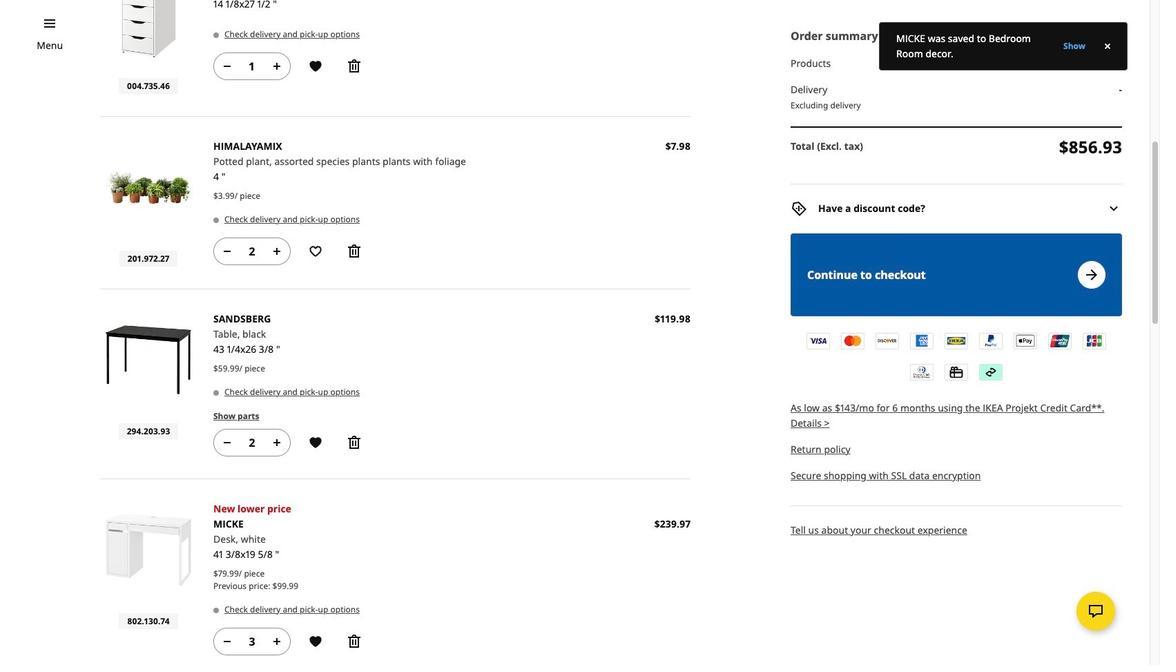 Task type: vqa. For each thing, say whether or not it's contained in the screenshot.
IKEA MICKE ART image at the bottom of page
yes



Task type: describe. For each thing, give the bounding box(es) containing it.
after pay image
[[980, 365, 1003, 380]]

master card image
[[842, 333, 864, 349]]

discover image
[[877, 333, 899, 349]]

diners club image
[[911, 365, 933, 380]]



Task type: locate. For each thing, give the bounding box(es) containing it.
start chat image
[[1088, 603, 1105, 620]]

apple pay image
[[1015, 333, 1037, 349]]

union pay image
[[1050, 333, 1072, 349]]

None text field
[[238, 243, 266, 260], [238, 434, 266, 451], [238, 633, 266, 650], [238, 243, 266, 260], [238, 434, 266, 451], [238, 633, 266, 650]]

alert dialog
[[880, 22, 1128, 70]]

None text field
[[238, 58, 266, 75]]

jcb image
[[1084, 333, 1106, 349]]

paypal image
[[980, 333, 1003, 349]]

ikea micke art image
[[100, 501, 197, 598]]

american express image
[[911, 333, 933, 349]]

ikea himalayamix art image
[[100, 139, 197, 236]]

ikea credit card image
[[946, 333, 968, 349]]

visa image
[[808, 333, 830, 349]]

ikea sandsberg spr image
[[100, 312, 197, 408]]

ikea alex art image
[[100, 0, 197, 63]]

ikea gift card image
[[946, 365, 968, 380]]



